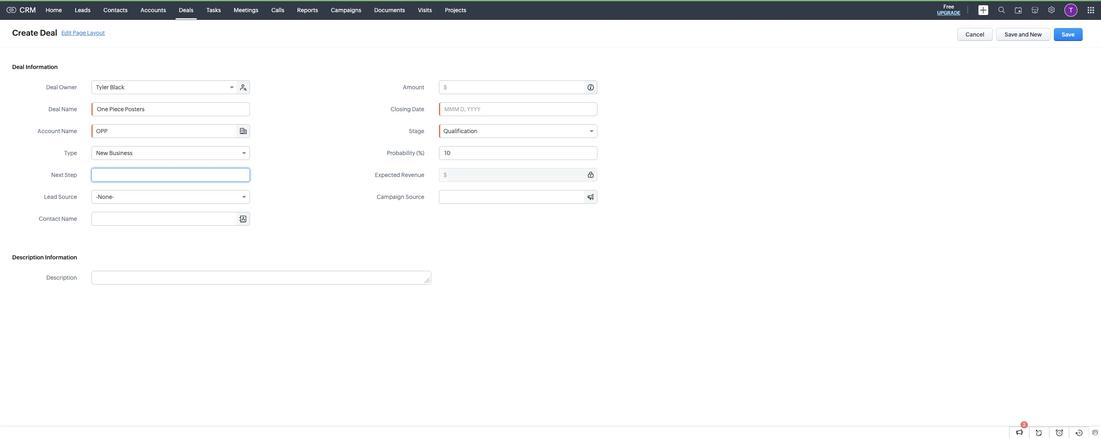 Task type: describe. For each thing, give the bounding box(es) containing it.
visits
[[418, 7, 432, 13]]

search element
[[994, 0, 1011, 20]]

deals
[[179, 7, 194, 13]]

free
[[944, 4, 955, 10]]

leads
[[75, 7, 91, 13]]

upgrade
[[938, 10, 961, 16]]

campaign
[[377, 194, 405, 201]]

deal information
[[12, 64, 58, 70]]

stage
[[409, 128, 425, 135]]

name for account name
[[61, 128, 77, 135]]

save and new button
[[997, 28, 1051, 41]]

new inside button
[[1031, 31, 1043, 38]]

deal for deal owner
[[46, 84, 58, 91]]

campaigns
[[331, 7, 362, 13]]

free upgrade
[[938, 4, 961, 16]]

(%)
[[417, 150, 425, 157]]

qualification
[[444, 128, 478, 135]]

deals link
[[173, 0, 200, 20]]

campaign source
[[377, 194, 425, 201]]

new inside field
[[96, 150, 108, 157]]

home
[[46, 7, 62, 13]]

source for lead source
[[58, 194, 77, 201]]

leads link
[[68, 0, 97, 20]]

deal left edit
[[40, 28, 57, 37]]

visits link
[[412, 0, 439, 20]]

amount
[[403, 84, 425, 91]]

reports link
[[291, 0, 325, 20]]

closing
[[391, 106, 411, 113]]

MMM D, YYYY text field
[[439, 102, 598, 116]]

description information
[[12, 255, 77, 261]]

contact
[[39, 216, 60, 222]]

cancel
[[966, 31, 985, 38]]

-none-
[[96, 194, 114, 201]]

lead
[[44, 194, 57, 201]]

New Business field
[[92, 146, 250, 160]]

expected
[[375, 172, 400, 179]]

and
[[1019, 31, 1030, 38]]

calls
[[272, 7, 284, 13]]

black
[[110, 84, 124, 91]]

crm link
[[7, 6, 36, 14]]

next step
[[51, 172, 77, 179]]

Qualification field
[[439, 124, 598, 138]]

information for description information
[[45, 255, 77, 261]]

$ for expected revenue
[[444, 172, 447, 179]]

closing date
[[391, 106, 425, 113]]

business
[[109, 150, 133, 157]]

save button
[[1054, 28, 1084, 41]]



Task type: locate. For each thing, give the bounding box(es) containing it.
create menu element
[[974, 0, 994, 20]]

type
[[64, 150, 77, 157]]

deal
[[40, 28, 57, 37], [12, 64, 24, 70], [46, 84, 58, 91], [48, 106, 60, 113]]

2 source from the left
[[406, 194, 425, 201]]

tasks
[[207, 7, 221, 13]]

information up deal owner
[[26, 64, 58, 70]]

0 vertical spatial information
[[26, 64, 58, 70]]

edit page layout link
[[61, 29, 105, 36]]

None field
[[92, 125, 250, 138], [440, 191, 597, 204], [92, 213, 250, 226], [92, 125, 250, 138], [440, 191, 597, 204], [92, 213, 250, 226]]

home link
[[39, 0, 68, 20]]

save and new
[[1005, 31, 1043, 38]]

account name
[[38, 128, 77, 135]]

2 vertical spatial name
[[61, 216, 77, 222]]

0 horizontal spatial description
[[12, 255, 44, 261]]

edit
[[61, 29, 72, 36]]

deal for deal name
[[48, 106, 60, 113]]

deal name
[[48, 106, 77, 113]]

source right lead
[[58, 194, 77, 201]]

accounts link
[[134, 0, 173, 20]]

reports
[[297, 7, 318, 13]]

1 source from the left
[[58, 194, 77, 201]]

deal for deal information
[[12, 64, 24, 70]]

lead source
[[44, 194, 77, 201]]

cancel button
[[958, 28, 994, 41]]

information down contact name
[[45, 255, 77, 261]]

next
[[51, 172, 64, 179]]

1 name from the top
[[61, 106, 77, 113]]

deal down create
[[12, 64, 24, 70]]

1 vertical spatial name
[[61, 128, 77, 135]]

deal up account name
[[48, 106, 60, 113]]

layout
[[87, 29, 105, 36]]

save for save and new
[[1005, 31, 1018, 38]]

source for campaign source
[[406, 194, 425, 201]]

information for deal information
[[26, 64, 58, 70]]

1 $ from the top
[[444, 84, 447, 91]]

1 horizontal spatial save
[[1063, 31, 1075, 38]]

contacts
[[104, 7, 128, 13]]

source down revenue
[[406, 194, 425, 201]]

save down profile icon
[[1063, 31, 1075, 38]]

save
[[1005, 31, 1018, 38], [1063, 31, 1075, 38]]

description
[[12, 255, 44, 261], [46, 275, 77, 281]]

profile image
[[1065, 3, 1078, 16]]

contacts link
[[97, 0, 134, 20]]

probability
[[387, 150, 416, 157]]

none-
[[98, 194, 114, 201]]

calls link
[[265, 0, 291, 20]]

meetings link
[[227, 0, 265, 20]]

1 horizontal spatial source
[[406, 194, 425, 201]]

projects link
[[439, 0, 473, 20]]

0 horizontal spatial source
[[58, 194, 77, 201]]

0 vertical spatial $
[[444, 84, 447, 91]]

name down owner
[[61, 106, 77, 113]]

description for description
[[46, 275, 77, 281]]

probability (%)
[[387, 150, 425, 157]]

1 horizontal spatial description
[[46, 275, 77, 281]]

tyler black
[[96, 84, 124, 91]]

2
[[1024, 423, 1026, 428]]

-
[[96, 194, 98, 201]]

1 save from the left
[[1005, 31, 1018, 38]]

campaigns link
[[325, 0, 368, 20]]

name
[[61, 106, 77, 113], [61, 128, 77, 135], [61, 216, 77, 222]]

-None- field
[[92, 190, 250, 204]]

name right account
[[61, 128, 77, 135]]

description for description information
[[12, 255, 44, 261]]

create
[[12, 28, 38, 37]]

calendar image
[[1016, 7, 1023, 13]]

meetings
[[234, 7, 259, 13]]

name for deal name
[[61, 106, 77, 113]]

projects
[[445, 7, 467, 13]]

3 name from the top
[[61, 216, 77, 222]]

2 save from the left
[[1063, 31, 1075, 38]]

search image
[[999, 7, 1006, 13]]

save left the and
[[1005, 31, 1018, 38]]

date
[[412, 106, 425, 113]]

name for contact name
[[61, 216, 77, 222]]

expected revenue
[[375, 172, 425, 179]]

1 horizontal spatial new
[[1031, 31, 1043, 38]]

$ right revenue
[[444, 172, 447, 179]]

account
[[38, 128, 60, 135]]

save for save
[[1063, 31, 1075, 38]]

new right the and
[[1031, 31, 1043, 38]]

None text field
[[449, 81, 597, 94], [92, 102, 250, 116], [92, 168, 250, 182], [449, 169, 597, 182], [440, 191, 597, 204], [92, 213, 250, 226], [92, 272, 431, 285], [449, 81, 597, 94], [92, 102, 250, 116], [92, 168, 250, 182], [449, 169, 597, 182], [440, 191, 597, 204], [92, 213, 250, 226], [92, 272, 431, 285]]

1 vertical spatial description
[[46, 275, 77, 281]]

new
[[1031, 31, 1043, 38], [96, 150, 108, 157]]

accounts
[[141, 7, 166, 13]]

page
[[73, 29, 86, 36]]

documents
[[375, 7, 405, 13]]

source
[[58, 194, 77, 201], [406, 194, 425, 201]]

$ right amount
[[444, 84, 447, 91]]

deal owner
[[46, 84, 77, 91]]

information
[[26, 64, 58, 70], [45, 255, 77, 261]]

0 vertical spatial name
[[61, 106, 77, 113]]

deal left owner
[[46, 84, 58, 91]]

1 vertical spatial information
[[45, 255, 77, 261]]

step
[[65, 172, 77, 179]]

0 vertical spatial new
[[1031, 31, 1043, 38]]

revenue
[[402, 172, 425, 179]]

0 horizontal spatial save
[[1005, 31, 1018, 38]]

crm
[[20, 6, 36, 14]]

2 name from the top
[[61, 128, 77, 135]]

$ for amount
[[444, 84, 447, 91]]

contact name
[[39, 216, 77, 222]]

None text field
[[92, 125, 250, 138], [439, 146, 598, 160], [92, 125, 250, 138], [439, 146, 598, 160]]

1 vertical spatial new
[[96, 150, 108, 157]]

documents link
[[368, 0, 412, 20]]

create menu image
[[979, 5, 989, 15]]

name right contact
[[61, 216, 77, 222]]

1 vertical spatial $
[[444, 172, 447, 179]]

tasks link
[[200, 0, 227, 20]]

0 vertical spatial description
[[12, 255, 44, 261]]

new left business
[[96, 150, 108, 157]]

0 horizontal spatial new
[[96, 150, 108, 157]]

tyler
[[96, 84, 109, 91]]

profile element
[[1060, 0, 1083, 20]]

create deal edit page layout
[[12, 28, 105, 37]]

2 $ from the top
[[444, 172, 447, 179]]

$
[[444, 84, 447, 91], [444, 172, 447, 179]]

new business
[[96, 150, 133, 157]]

Tyler Black field
[[92, 81, 238, 94]]

owner
[[59, 84, 77, 91]]



Task type: vqa. For each thing, say whether or not it's contained in the screenshot.
top WEEK
no



